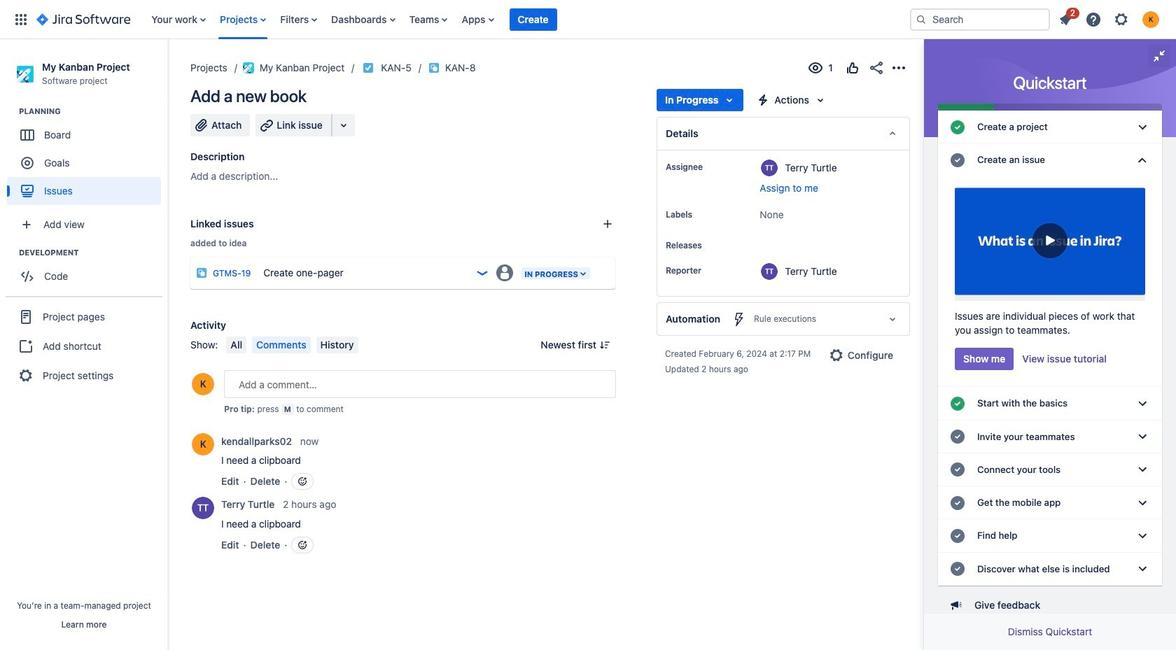 Task type: locate. For each thing, give the bounding box(es) containing it.
0 vertical spatial group
[[7, 106, 167, 209]]

more information about terry turtle image down details element
[[761, 160, 778, 176]]

0 horizontal spatial list item
[[509, 7, 558, 31]]

primary element
[[8, 0, 899, 39]]

1 vertical spatial group
[[7, 247, 167, 295]]

checked image
[[949, 119, 966, 136]]

list up copy link to issue icon
[[144, 0, 899, 39]]

1 horizontal spatial list
[[1053, 5, 1168, 32]]

progress bar
[[938, 104, 1162, 111]]

chevron image
[[1134, 119, 1151, 136], [1134, 396, 1151, 412], [1134, 429, 1151, 445], [1134, 462, 1151, 479], [1134, 495, 1151, 512], [1134, 561, 1151, 578]]

0 horizontal spatial more information about terry turtle image
[[192, 497, 214, 519]]

reporter pin to top. only you can see pinned fields. image
[[704, 265, 715, 277]]

group for the planning image
[[7, 106, 167, 209]]

more information about terry turtle image
[[761, 160, 778, 176], [192, 497, 214, 519]]

banner
[[0, 0, 1176, 39]]

1 heading from the top
[[19, 106, 167, 117]]

list
[[144, 0, 899, 39], [1053, 5, 1168, 32]]

help image
[[1085, 11, 1102, 28]]

1 vertical spatial chevron image
[[1134, 528, 1151, 545]]

1 horizontal spatial list item
[[1053, 5, 1080, 30]]

more information about terry turtle image down more information about kendallparks02 icon
[[192, 497, 214, 519]]

link an issue image
[[602, 218, 613, 230]]

copy link to comment image
[[322, 435, 333, 446]]

2 chevron image from the top
[[1134, 528, 1151, 545]]

0 horizontal spatial list
[[144, 0, 899, 39]]

list up minimize image
[[1053, 5, 1168, 32]]

my kanban project image
[[243, 62, 254, 74]]

None search field
[[910, 8, 1050, 30]]

1 vertical spatial heading
[[19, 247, 167, 258]]

add reaction image
[[297, 540, 308, 551]]

jira software image
[[36, 11, 130, 28], [36, 11, 130, 28]]

0 vertical spatial chevron image
[[1134, 152, 1151, 169]]

heading
[[19, 106, 167, 117], [19, 247, 167, 258]]

automation element
[[657, 302, 910, 336]]

3 chevron image from the top
[[1134, 429, 1151, 445]]

list item
[[1053, 5, 1080, 30], [509, 7, 558, 31]]

6 chevron image from the top
[[1134, 561, 1151, 578]]

group
[[7, 106, 167, 209], [7, 247, 167, 295], [6, 296, 162, 396]]

Search field
[[910, 8, 1050, 30]]

5 chevron image from the top
[[1134, 495, 1151, 512]]

details element
[[657, 117, 910, 151]]

add reaction image
[[297, 476, 308, 487]]

your profile and settings image
[[1143, 11, 1159, 28]]

chevron image
[[1134, 152, 1151, 169], [1134, 528, 1151, 545]]

planning image
[[2, 103, 19, 120]]

goal image
[[21, 157, 34, 170]]

sidebar navigation image
[[153, 56, 183, 84]]

2 heading from the top
[[19, 247, 167, 258]]

0 vertical spatial more information about terry turtle image
[[761, 160, 778, 176]]

1 chevron image from the top
[[1134, 152, 1151, 169]]

menu bar
[[224, 337, 361, 354]]

0 vertical spatial heading
[[19, 106, 167, 117]]



Task type: describe. For each thing, give the bounding box(es) containing it.
appswitcher icon image
[[13, 11, 29, 28]]

4 chevron image from the top
[[1134, 462, 1151, 479]]

settings image
[[1113, 11, 1130, 28]]

1 chevron image from the top
[[1134, 119, 1151, 136]]

video poster image
[[955, 182, 1145, 301]]

minimize image
[[1151, 48, 1168, 64]]

2 vertical spatial group
[[6, 296, 162, 396]]

list item inside primary element
[[509, 7, 558, 31]]

1 vertical spatial more information about terry turtle image
[[192, 497, 214, 519]]

sidebar element
[[0, 39, 168, 650]]

link web pages and more image
[[335, 117, 352, 134]]

task image
[[363, 62, 374, 74]]

issue type: sub-task image
[[196, 267, 207, 279]]

play video image
[[1033, 223, 1068, 258]]

heading for development "image"
[[19, 247, 167, 258]]

group for development "image"
[[7, 247, 167, 295]]

development image
[[2, 244, 19, 261]]

Add a comment… field
[[224, 370, 616, 398]]

actions image
[[891, 60, 907, 76]]

copy link to issue image
[[473, 62, 484, 73]]

priority: low image
[[475, 266, 489, 280]]

vote options: no one has voted for this issue yet. image
[[844, 60, 861, 76]]

subtask image
[[428, 62, 440, 74]]

1 horizontal spatial more information about terry turtle image
[[761, 160, 778, 176]]

2 chevron image from the top
[[1134, 396, 1151, 412]]

checked image
[[949, 152, 966, 169]]

more information about kendallparks02 image
[[192, 433, 214, 456]]

search image
[[916, 14, 927, 25]]

notifications image
[[1057, 11, 1074, 28]]

heading for the planning image
[[19, 106, 167, 117]]



Task type: vqa. For each thing, say whether or not it's contained in the screenshot.
group associated with the DEVELOPMENT image
yes



